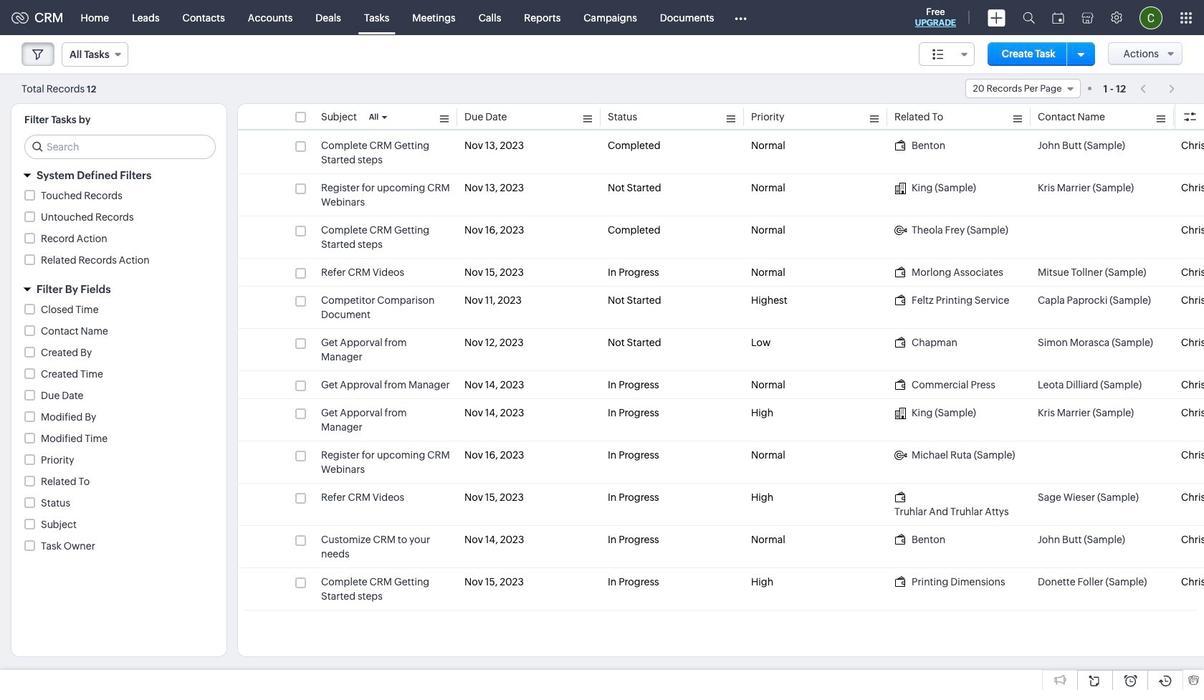 Task type: vqa. For each thing, say whether or not it's contained in the screenshot.
"Alert"
no



Task type: describe. For each thing, give the bounding box(es) containing it.
Other Modules field
[[726, 6, 757, 29]]

search element
[[1015, 0, 1044, 35]]

size image
[[933, 48, 944, 61]]

calendar image
[[1053, 12, 1065, 23]]

profile element
[[1131, 0, 1172, 35]]

profile image
[[1140, 6, 1163, 29]]

create menu image
[[988, 9, 1006, 26]]

search image
[[1023, 11, 1035, 24]]

none field size
[[919, 42, 975, 66]]

logo image
[[11, 12, 29, 23]]



Task type: locate. For each thing, give the bounding box(es) containing it.
None field
[[62, 42, 128, 67], [919, 42, 975, 66], [965, 79, 1081, 98], [62, 42, 128, 67], [965, 79, 1081, 98]]

navigation
[[1134, 78, 1183, 99]]

create menu element
[[979, 0, 1015, 35]]

Search text field
[[25, 136, 215, 158]]

row group
[[238, 132, 1205, 611]]



